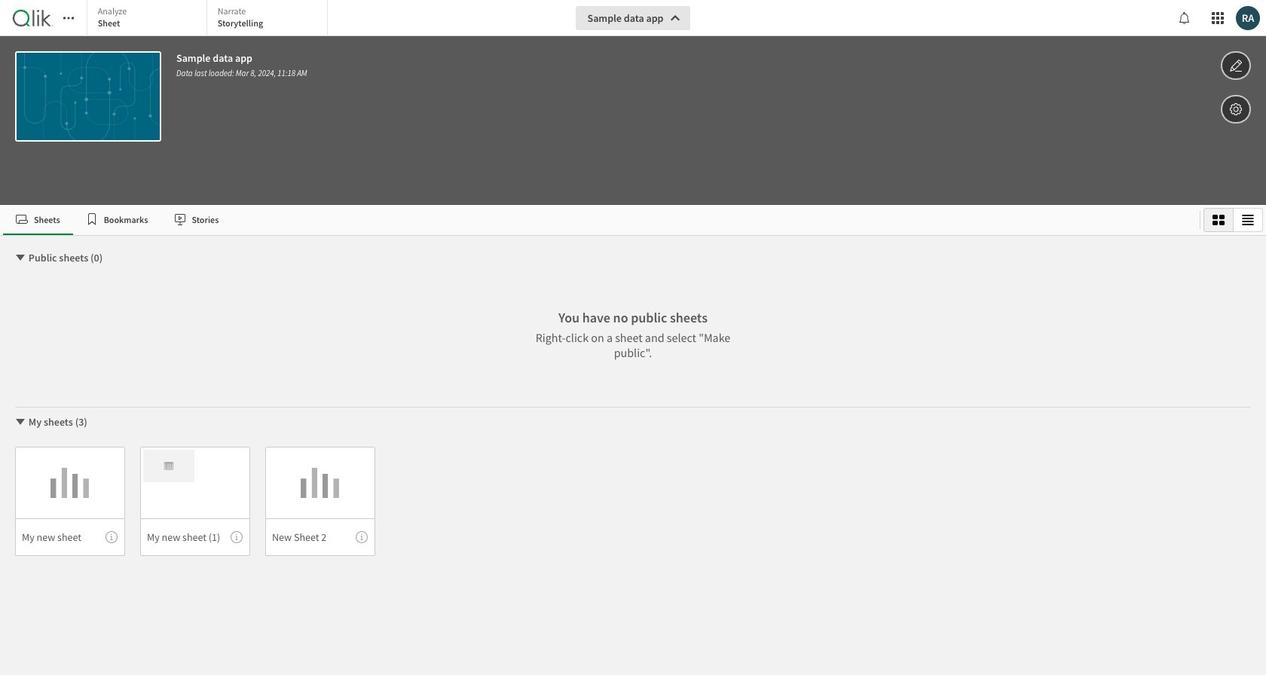 Task type: vqa. For each thing, say whether or not it's contained in the screenshot.
cityAliases.qvd ELEMENT
no



Task type: describe. For each thing, give the bounding box(es) containing it.
0 vertical spatial tab list
[[87, 0, 332, 38]]

my new sheet sheet is selected. press the spacebar or enter key to open my new sheet sheet. use the right and left arrow keys to navigate. element
[[15, 447, 125, 557]]

menu item for new sheet 2 sheet is selected. press the spacebar or enter key to open new sheet 2 sheet. use the right and left arrow keys to navigate. element
[[265, 519, 376, 557]]

list view image
[[1243, 214, 1255, 226]]

my new sheet (1) sheet is selected. press the spacebar or enter key to open my new sheet (1) sheet. use the right and left arrow keys to navigate. element
[[140, 447, 250, 557]]

tooltip for my new sheet (1) sheet is selected. press the spacebar or enter key to open my new sheet (1) sheet. use the right and left arrow keys to navigate. element
[[231, 532, 243, 544]]



Task type: locate. For each thing, give the bounding box(es) containing it.
menu item
[[15, 519, 125, 557], [140, 519, 250, 557], [265, 519, 376, 557]]

3 tooltip from the left
[[356, 532, 368, 544]]

menu item for my new sheet sheet is selected. press the spacebar or enter key to open my new sheet sheet. use the right and left arrow keys to navigate. element
[[15, 519, 125, 557]]

tooltip inside my new sheet sheet is selected. press the spacebar or enter key to open my new sheet sheet. use the right and left arrow keys to navigate. element
[[106, 532, 118, 544]]

2 horizontal spatial menu item
[[265, 519, 376, 557]]

tooltip for my new sheet sheet is selected. press the spacebar or enter key to open my new sheet sheet. use the right and left arrow keys to navigate. element
[[106, 532, 118, 544]]

1 horizontal spatial tooltip
[[231, 532, 243, 544]]

0 horizontal spatial menu item
[[15, 519, 125, 557]]

1 tooltip from the left
[[106, 532, 118, 544]]

2 tooltip from the left
[[231, 532, 243, 544]]

toolbar
[[0, 0, 1267, 205]]

tooltip inside new sheet 2 sheet is selected. press the spacebar or enter key to open new sheet 2 sheet. use the right and left arrow keys to navigate. element
[[356, 532, 368, 544]]

0 horizontal spatial tooltip
[[106, 532, 118, 544]]

tab list
[[87, 0, 332, 38], [3, 205, 1194, 235]]

1 menu item from the left
[[15, 519, 125, 557]]

new sheet 2 sheet is selected. press the spacebar or enter key to open new sheet 2 sheet. use the right and left arrow keys to navigate. element
[[265, 447, 376, 557]]

tooltip inside my new sheet (1) sheet is selected. press the spacebar or enter key to open my new sheet (1) sheet. use the right and left arrow keys to navigate. element
[[231, 532, 243, 544]]

application
[[0, 0, 1267, 676]]

menu item for my new sheet (1) sheet is selected. press the spacebar or enter key to open my new sheet (1) sheet. use the right and left arrow keys to navigate. element
[[140, 519, 250, 557]]

collapse image
[[14, 252, 26, 264]]

collapse image
[[14, 416, 26, 428]]

tooltip
[[106, 532, 118, 544], [231, 532, 243, 544], [356, 532, 368, 544]]

2 menu item from the left
[[140, 519, 250, 557]]

app options image
[[1230, 100, 1243, 118]]

edit image
[[1230, 57, 1243, 75]]

3 menu item from the left
[[265, 519, 376, 557]]

tooltip for new sheet 2 sheet is selected. press the spacebar or enter key to open new sheet 2 sheet. use the right and left arrow keys to navigate. element
[[356, 532, 368, 544]]

1 horizontal spatial menu item
[[140, 519, 250, 557]]

group
[[1204, 208, 1264, 232]]

1 vertical spatial tab list
[[3, 205, 1194, 235]]

2 horizontal spatial tooltip
[[356, 532, 368, 544]]

grid view image
[[1213, 214, 1225, 226]]



